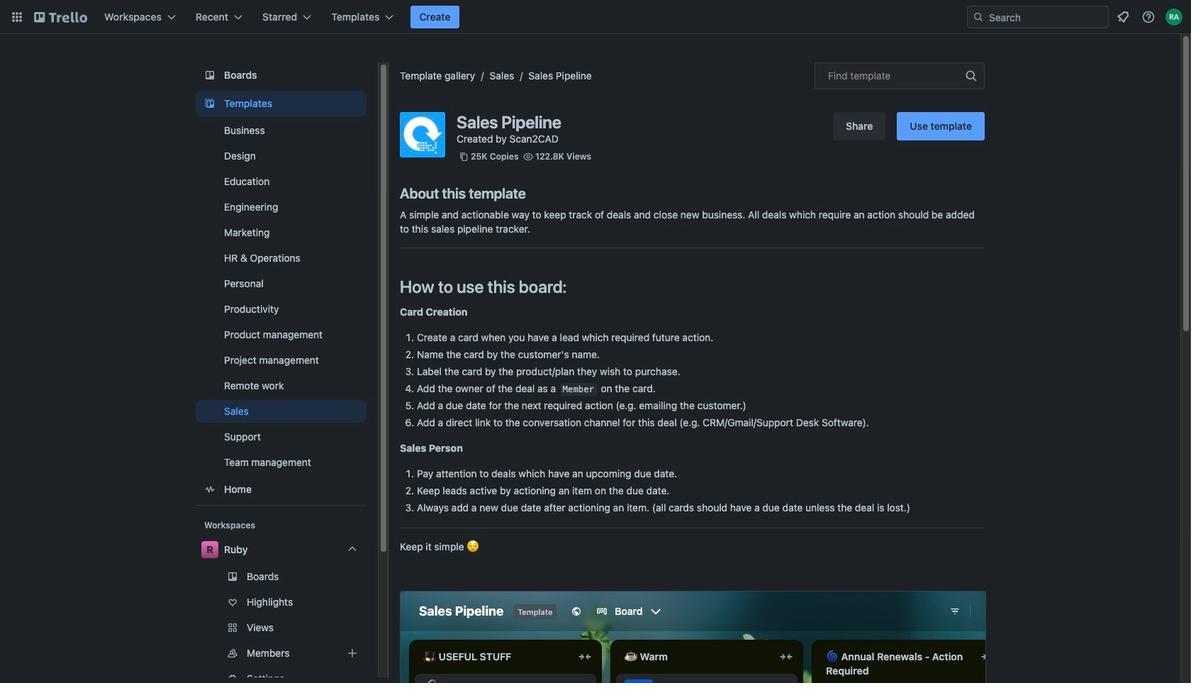 Task type: locate. For each thing, give the bounding box(es) containing it.
1 vertical spatial forward image
[[364, 670, 381, 683]]

scan2cad image
[[400, 112, 445, 157]]

forward image up forward image
[[364, 619, 381, 636]]

back to home image
[[34, 6, 87, 28]]

primary element
[[0, 0, 1192, 34]]

forward image
[[364, 619, 381, 636], [364, 670, 381, 683]]

None field
[[815, 62, 985, 89]]

0 vertical spatial forward image
[[364, 619, 381, 636]]

forward image down forward image
[[364, 670, 381, 683]]



Task type: vqa. For each thing, say whether or not it's contained in the screenshot.
developer
no



Task type: describe. For each thing, give the bounding box(es) containing it.
Search field
[[985, 7, 1109, 27]]

forward image
[[364, 645, 381, 662]]

2 forward image from the top
[[364, 670, 381, 683]]

open information menu image
[[1142, 10, 1156, 24]]

add image
[[344, 645, 361, 662]]

search image
[[973, 11, 985, 23]]

template board image
[[201, 95, 218, 112]]

home image
[[201, 481, 218, 498]]

1 forward image from the top
[[364, 619, 381, 636]]

board image
[[201, 67, 218, 84]]

ruby anderson (rubyanderson7) image
[[1166, 9, 1183, 26]]

0 notifications image
[[1115, 9, 1132, 26]]



